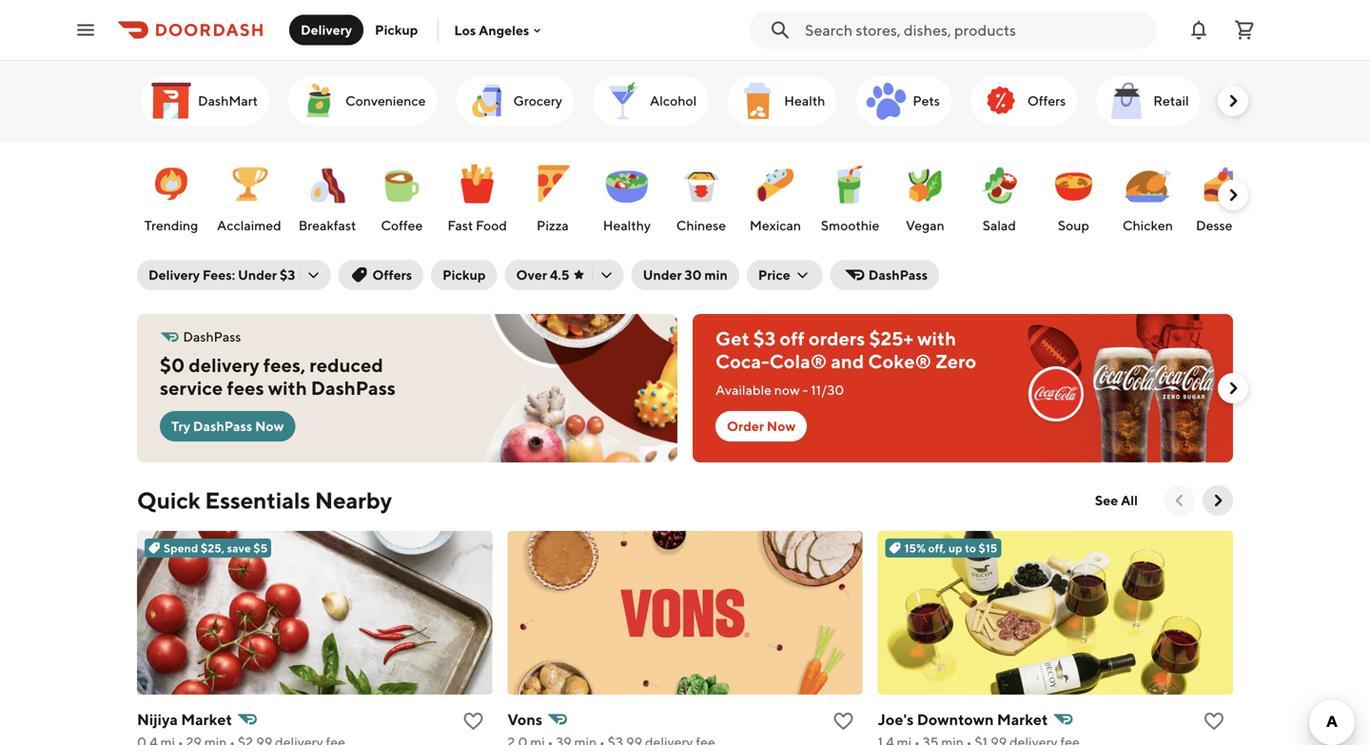 Task type: vqa. For each thing, say whether or not it's contained in the screenshot.
Delivery Fees: Under $3
yes



Task type: locate. For each thing, give the bounding box(es) containing it.
0 horizontal spatial $3
[[280, 267, 295, 283]]

pizza
[[537, 218, 569, 233]]

delivery up convenience image
[[301, 22, 352, 38]]

cola®
[[770, 350, 827, 373]]

see all
[[1095, 493, 1138, 508]]

2 click to add this store to your saved list image from the left
[[1203, 710, 1226, 733]]

0 items, open order cart image
[[1234, 19, 1257, 41]]

1 under from the left
[[238, 267, 277, 283]]

soup
[[1058, 218, 1090, 233]]

market right nijiya
[[181, 711, 232, 729]]

$3 inside get $3 off orders $25+ with coca-cola® and coke® zero available now - 11/30
[[754, 327, 776, 350]]

delivery inside button
[[301, 22, 352, 38]]

pickup button left los
[[364, 15, 430, 45]]

1 horizontal spatial click to add this store to your saved list image
[[1203, 710, 1226, 733]]

previous button of carousel image
[[1171, 491, 1190, 510]]

1 vertical spatial $3
[[754, 327, 776, 350]]

dashpass inside try dashpass now button
[[193, 418, 253, 434]]

1 vertical spatial with
[[268, 377, 307, 399]]

0 horizontal spatial under
[[238, 267, 277, 283]]

health image
[[735, 78, 781, 124]]

health link
[[728, 76, 837, 126]]

$3 left off
[[754, 327, 776, 350]]

dashpass right 'try'
[[193, 418, 253, 434]]

with
[[918, 327, 957, 350], [268, 377, 307, 399]]

0 horizontal spatial offers
[[373, 267, 412, 283]]

nearby
[[315, 487, 392, 514]]

0 horizontal spatial click to add this store to your saved list image
[[833, 710, 855, 733]]

dashpass down vegan
[[869, 267, 928, 283]]

now
[[255, 418, 284, 434], [767, 418, 796, 434]]

acclaimed link
[[213, 151, 285, 239]]

0 vertical spatial $3
[[280, 267, 295, 283]]

0 vertical spatial delivery
[[301, 22, 352, 38]]

market right the 'downtown'
[[997, 711, 1049, 729]]

angeles
[[479, 22, 530, 38]]

breakfast
[[299, 218, 356, 233]]

vons
[[508, 711, 543, 729]]

0 horizontal spatial market
[[181, 711, 232, 729]]

dashpass up delivery
[[183, 329, 241, 345]]

next button of carousel image
[[1224, 91, 1243, 110], [1224, 186, 1243, 205], [1209, 491, 1228, 510]]

over
[[516, 267, 547, 283]]

fees:
[[203, 267, 235, 283]]

under 30 min button
[[632, 260, 739, 290]]

nijiya
[[137, 711, 178, 729]]

dashpass
[[869, 267, 928, 283], [183, 329, 241, 345], [311, 377, 396, 399], [193, 418, 253, 434]]

los angeles
[[454, 22, 530, 38]]

vegan
[[906, 218, 945, 233]]

$3
[[280, 267, 295, 283], [754, 327, 776, 350]]

quick essentials nearby
[[137, 487, 392, 514]]

pickup left los
[[375, 22, 418, 38]]

with down fees,
[[268, 377, 307, 399]]

try dashpass now
[[171, 418, 284, 434]]

next button of carousel image right previous button of carousel image
[[1209, 491, 1228, 510]]

1 horizontal spatial $3
[[754, 327, 776, 350]]

1 horizontal spatial market
[[997, 711, 1049, 729]]

1 horizontal spatial offers
[[1028, 93, 1066, 109]]

offers inside button
[[373, 267, 412, 283]]

convenience link
[[288, 76, 437, 126]]

trending
[[144, 218, 198, 233]]

pickup
[[375, 22, 418, 38], [443, 267, 486, 283]]

$3 down acclaimed
[[280, 267, 295, 283]]

next button of carousel image up desserts
[[1224, 186, 1243, 205]]

0 horizontal spatial now
[[255, 418, 284, 434]]

delivery for delivery
[[301, 22, 352, 38]]

market
[[181, 711, 232, 729], [997, 711, 1049, 729]]

click to add this store to your saved list image for vons
[[833, 710, 855, 733]]

now right order
[[767, 418, 796, 434]]

1 horizontal spatial pickup button
[[431, 260, 497, 290]]

pickup button
[[364, 15, 430, 45], [431, 260, 497, 290]]

0 horizontal spatial pickup
[[375, 22, 418, 38]]

next button of carousel image right retail
[[1224, 91, 1243, 110]]

dashpass down reduced
[[311, 377, 396, 399]]

grocery
[[514, 93, 563, 109]]

2 under from the left
[[643, 267, 682, 283]]

coke®
[[869, 350, 932, 373]]

1 vertical spatial offers
[[373, 267, 412, 283]]

offers button
[[338, 260, 424, 290]]

2 vertical spatial next button of carousel image
[[1209, 491, 1228, 510]]

click to add this store to your saved list image
[[833, 710, 855, 733], [1203, 710, 1226, 733]]

15%
[[905, 542, 926, 555]]

pets
[[913, 93, 940, 109]]

1 market from the left
[[181, 711, 232, 729]]

nijiya market link
[[137, 706, 492, 745]]

offers
[[1028, 93, 1066, 109], [373, 267, 412, 283]]

to
[[965, 542, 977, 555]]

fast food
[[448, 218, 507, 233]]

quick essentials nearby link
[[137, 485, 392, 516]]

see all link
[[1084, 485, 1150, 516]]

delivery
[[301, 22, 352, 38], [148, 267, 200, 283]]

1 click to add this store to your saved list image from the left
[[833, 710, 855, 733]]

grocery image
[[464, 78, 510, 124]]

offers down 'coffee'
[[373, 267, 412, 283]]

2 market from the left
[[997, 711, 1049, 729]]

get
[[716, 327, 750, 350]]

food
[[476, 218, 507, 233]]

1 horizontal spatial under
[[643, 267, 682, 283]]

0 horizontal spatial with
[[268, 377, 307, 399]]

0 vertical spatial with
[[918, 327, 957, 350]]

offers right offers image
[[1028, 93, 1066, 109]]

1 horizontal spatial now
[[767, 418, 796, 434]]

now
[[775, 382, 800, 398]]

1 horizontal spatial pickup
[[443, 267, 486, 283]]

1 now from the left
[[255, 418, 284, 434]]

convenience image
[[296, 78, 342, 124]]

pickup down fast
[[443, 267, 486, 283]]

zero
[[936, 350, 977, 373]]

0 horizontal spatial delivery
[[148, 267, 200, 283]]

under right fees:
[[238, 267, 277, 283]]

spend $25, save $5
[[164, 542, 268, 555]]

off,
[[929, 542, 946, 555]]

with up zero
[[918, 327, 957, 350]]

reduced
[[310, 354, 383, 376]]

1 vertical spatial pickup button
[[431, 260, 497, 290]]

pets link
[[856, 76, 952, 126]]

under left 30
[[643, 267, 682, 283]]

los angeles button
[[454, 22, 545, 38]]

15% off, up to $15
[[905, 542, 998, 555]]

0 horizontal spatial pickup button
[[364, 15, 430, 45]]

alcohol link
[[593, 76, 709, 126]]

over 4.5 button
[[505, 260, 624, 290]]

open menu image
[[74, 19, 97, 41]]

1 vertical spatial delivery
[[148, 267, 200, 283]]

salad
[[983, 218, 1017, 233]]

retail image
[[1104, 78, 1150, 124]]

save
[[227, 542, 251, 555]]

joe's downtown market
[[878, 711, 1049, 729]]

0 vertical spatial next button of carousel image
[[1224, 91, 1243, 110]]

pickup button down fast
[[431, 260, 497, 290]]

1 horizontal spatial with
[[918, 327, 957, 350]]

get $3 off orders $25+ with coca-cola® and coke® zero available now - 11/30
[[716, 327, 977, 398]]

$15
[[979, 542, 998, 555]]

delivery fees: under $3
[[148, 267, 295, 283]]

delivery left fees:
[[148, 267, 200, 283]]

1 horizontal spatial delivery
[[301, 22, 352, 38]]

now down "fees"
[[255, 418, 284, 434]]

notification bell image
[[1188, 19, 1211, 41]]



Task type: describe. For each thing, give the bounding box(es) containing it.
retail link
[[1097, 76, 1201, 126]]

order now button
[[716, 411, 807, 442]]

desserts
[[1197, 218, 1249, 233]]

dashmart
[[198, 93, 258, 109]]

click to add this store to your saved list image for joe's downtown market
[[1203, 710, 1226, 733]]

30
[[685, 267, 702, 283]]

health
[[785, 93, 826, 109]]

next button of carousel image
[[1224, 379, 1243, 398]]

offers image
[[978, 78, 1024, 124]]

under 30 min
[[643, 267, 728, 283]]

price
[[759, 267, 791, 283]]

joe's downtown market link
[[878, 706, 1234, 745]]

alcohol image
[[601, 78, 646, 124]]

available
[[716, 382, 772, 398]]

0 vertical spatial pickup
[[375, 22, 418, 38]]

with inside $0 delivery fees, reduced service fees with dashpass
[[268, 377, 307, 399]]

try dashpass now button
[[160, 411, 296, 442]]

dashpass inside dashpass button
[[869, 267, 928, 283]]

nijiya market
[[137, 711, 232, 729]]

under inside under 30 min button
[[643, 267, 682, 283]]

dashpass inside $0 delivery fees, reduced service fees with dashpass
[[311, 377, 396, 399]]

fees
[[227, 377, 264, 399]]

chicken
[[1123, 218, 1174, 233]]

price button
[[747, 260, 823, 290]]

smoothie
[[821, 218, 880, 233]]

dashpass button
[[831, 260, 940, 290]]

acclaimed
[[217, 218, 281, 233]]

quick
[[137, 487, 200, 514]]

order
[[727, 418, 764, 434]]

off
[[780, 327, 805, 350]]

delivery button
[[289, 15, 364, 45]]

chinese
[[677, 218, 726, 233]]

pets image
[[864, 78, 909, 124]]

retail
[[1154, 93, 1190, 109]]

delivery for delivery fees: under $3
[[148, 267, 200, 283]]

joe's
[[878, 711, 914, 729]]

0 vertical spatial pickup button
[[364, 15, 430, 45]]

0 vertical spatial offers
[[1028, 93, 1066, 109]]

$25+
[[870, 327, 914, 350]]

try
[[171, 418, 190, 434]]

dashmart link
[[141, 76, 269, 126]]

$5
[[254, 542, 268, 555]]

1 vertical spatial next button of carousel image
[[1224, 186, 1243, 205]]

coffee
[[381, 218, 423, 233]]

grocery link
[[456, 76, 574, 126]]

fast
[[448, 218, 473, 233]]

los
[[454, 22, 476, 38]]

catering image
[[1228, 78, 1273, 124]]

mexican
[[750, 218, 801, 233]]

$0
[[160, 354, 185, 376]]

up
[[949, 542, 963, 555]]

trending link
[[139, 151, 204, 239]]

Store search: begin typing to search for stores available on DoorDash text field
[[805, 20, 1146, 40]]

over 4.5
[[516, 267, 570, 283]]

with inside get $3 off orders $25+ with coca-cola® and coke® zero available now - 11/30
[[918, 327, 957, 350]]

delivery
[[189, 354, 260, 376]]

vons link
[[508, 706, 863, 745]]

-
[[803, 382, 809, 398]]

offers link
[[971, 76, 1078, 126]]

convenience
[[345, 93, 426, 109]]

and
[[831, 350, 865, 373]]

fees,
[[263, 354, 306, 376]]

11/30
[[811, 382, 845, 398]]

1 vertical spatial pickup
[[443, 267, 486, 283]]

dashmart image
[[148, 78, 194, 124]]

see
[[1095, 493, 1119, 508]]

min
[[705, 267, 728, 283]]

$0 delivery fees, reduced service fees with dashpass
[[160, 354, 396, 399]]

2 now from the left
[[767, 418, 796, 434]]

essentials
[[205, 487, 310, 514]]

healthy
[[603, 218, 651, 233]]

orders
[[809, 327, 866, 350]]

click to add this store to your saved list image
[[462, 710, 485, 733]]

alcohol
[[650, 93, 697, 109]]

service
[[160, 377, 223, 399]]

$25,
[[201, 542, 225, 555]]

4.5
[[550, 267, 570, 283]]

order now
[[727, 418, 796, 434]]

spend
[[164, 542, 198, 555]]

coca-
[[716, 350, 770, 373]]



